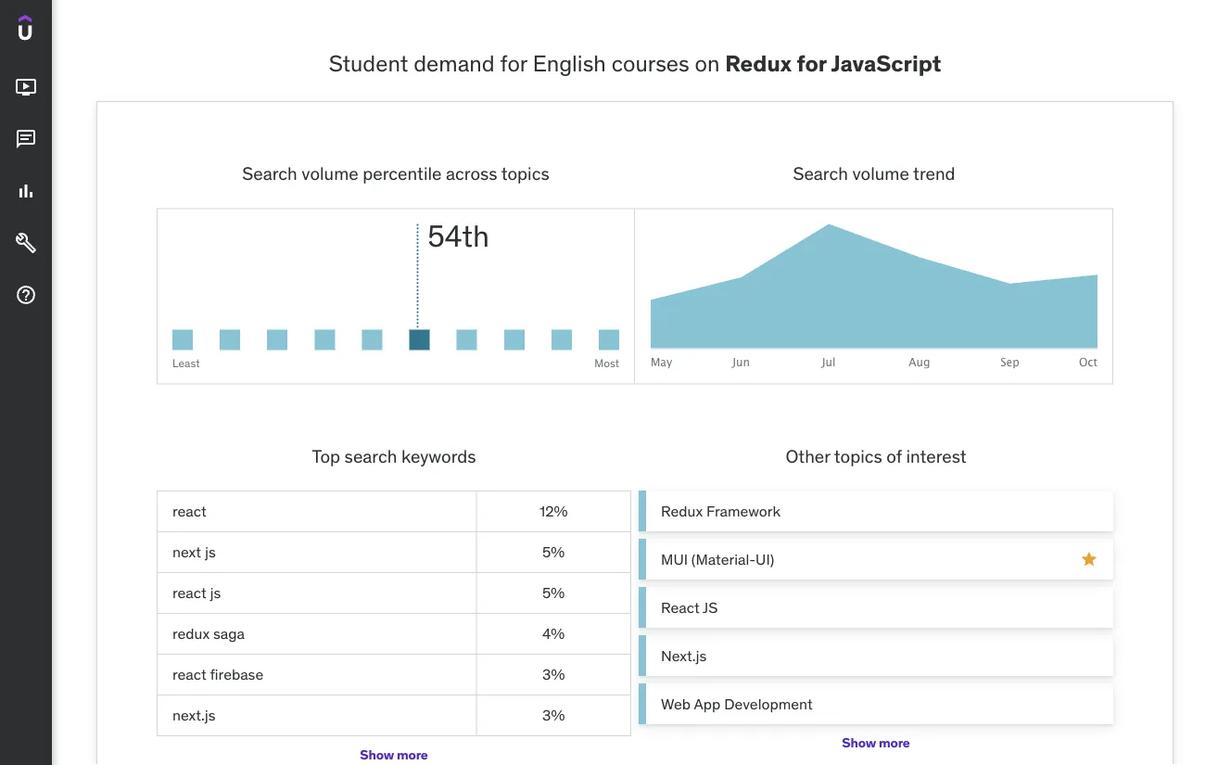 Task type: describe. For each thing, give the bounding box(es) containing it.
more for keywords
[[397, 746, 428, 763]]

interest
[[907, 445, 967, 467]]

student
[[329, 49, 408, 77]]

show for topics
[[842, 734, 877, 751]]

1 horizontal spatial topics
[[835, 445, 883, 467]]

top
[[312, 445, 340, 467]]

react js
[[661, 598, 718, 617]]

show more for topics
[[842, 734, 911, 751]]

1 for from the left
[[500, 49, 528, 77]]

(material-
[[692, 549, 756, 568]]

1 medium image from the top
[[15, 76, 37, 98]]

1 horizontal spatial redux
[[726, 49, 792, 77]]

3% for react firebase
[[543, 665, 565, 684]]

mui (material-ui) link
[[639, 539, 1114, 580]]

recommended for you image
[[1081, 550, 1099, 569]]

app
[[694, 694, 721, 713]]

5% for react js
[[543, 583, 565, 602]]

redux saga
[[173, 624, 245, 643]]

search volume percentile across topics
[[242, 162, 550, 185]]

js for react js
[[210, 583, 221, 602]]

courses
[[612, 49, 690, 77]]

other topics of interest
[[786, 445, 967, 467]]

of
[[887, 445, 902, 467]]

mui (material-ui)
[[661, 549, 775, 568]]

interactive chart image
[[651, 224, 1098, 369]]

show for search
[[360, 746, 394, 763]]

web
[[661, 694, 691, 713]]

volume for percentile
[[302, 162, 359, 185]]

show more for search
[[360, 746, 428, 763]]

0 horizontal spatial redux
[[661, 501, 703, 520]]

2 for from the left
[[797, 49, 827, 77]]

react for react js
[[173, 583, 207, 602]]

percentile
[[363, 162, 442, 185]]

javascript
[[831, 49, 942, 77]]

web app development link
[[639, 684, 1114, 725]]

search for search volume trend
[[793, 162, 849, 185]]

js for next js
[[205, 543, 216, 562]]

next js
[[173, 543, 216, 562]]

12%
[[540, 502, 568, 521]]

next.js
[[661, 646, 707, 665]]

on
[[695, 49, 720, 77]]

redux
[[173, 624, 210, 643]]

next.js link
[[639, 635, 1114, 676]]

3% for next.js
[[543, 706, 565, 725]]

udemy image
[[19, 15, 103, 47]]



Task type: locate. For each thing, give the bounding box(es) containing it.
redux framework link
[[639, 491, 1114, 532]]

other
[[786, 445, 831, 467]]

search
[[345, 445, 397, 467]]

topics right across
[[502, 162, 550, 185]]

0 vertical spatial js
[[205, 543, 216, 562]]

js
[[205, 543, 216, 562], [210, 583, 221, 602]]

2 vertical spatial medium image
[[15, 284, 37, 306]]

0 horizontal spatial volume
[[302, 162, 359, 185]]

1 vertical spatial react
[[173, 583, 207, 602]]

5% down 12%
[[543, 543, 565, 562]]

react for react
[[173, 502, 207, 521]]

0 horizontal spatial search
[[242, 162, 298, 185]]

js
[[703, 598, 718, 617]]

most
[[595, 356, 620, 370]]

54th
[[428, 218, 490, 255]]

search
[[242, 162, 298, 185], [793, 162, 849, 185]]

across
[[446, 162, 498, 185]]

react for react firebase
[[173, 665, 207, 684]]

1 3% from the top
[[543, 665, 565, 684]]

2 medium image from the top
[[15, 232, 37, 254]]

1 horizontal spatial for
[[797, 49, 827, 77]]

development
[[725, 694, 813, 713]]

2 3% from the top
[[543, 706, 565, 725]]

medium image
[[15, 128, 37, 150], [15, 232, 37, 254]]

web app development
[[661, 694, 813, 713]]

1 volume from the left
[[302, 162, 359, 185]]

1 search from the left
[[242, 162, 298, 185]]

0 horizontal spatial more
[[397, 746, 428, 763]]

1 horizontal spatial volume
[[853, 162, 910, 185]]

2 vertical spatial react
[[173, 665, 207, 684]]

search for search volume percentile across topics
[[242, 162, 298, 185]]

0 vertical spatial 5%
[[543, 543, 565, 562]]

volume
[[302, 162, 359, 185], [853, 162, 910, 185]]

1 horizontal spatial search
[[793, 162, 849, 185]]

1 vertical spatial medium image
[[15, 232, 37, 254]]

medium image
[[15, 76, 37, 98], [15, 180, 37, 202], [15, 284, 37, 306]]

react
[[173, 502, 207, 521], [173, 583, 207, 602], [173, 665, 207, 684]]

volume for trend
[[853, 162, 910, 185]]

0 vertical spatial topics
[[502, 162, 550, 185]]

react firebase
[[173, 665, 264, 684]]

3 react from the top
[[173, 665, 207, 684]]

2 volume from the left
[[853, 162, 910, 185]]

2 5% from the top
[[543, 583, 565, 602]]

0 horizontal spatial show more
[[360, 746, 428, 763]]

2 medium image from the top
[[15, 180, 37, 202]]

mui
[[661, 549, 688, 568]]

1 5% from the top
[[543, 543, 565, 562]]

show
[[842, 734, 877, 751], [360, 746, 394, 763]]

for left javascript
[[797, 49, 827, 77]]

0 vertical spatial react
[[173, 502, 207, 521]]

react js
[[173, 583, 221, 602]]

0 vertical spatial medium image
[[15, 128, 37, 150]]

0 vertical spatial redux
[[726, 49, 792, 77]]

3%
[[543, 665, 565, 684], [543, 706, 565, 725]]

react up next
[[173, 502, 207, 521]]

ui)
[[756, 549, 775, 568]]

show more button for topics
[[842, 725, 911, 762]]

2 react from the top
[[173, 583, 207, 602]]

topics
[[502, 162, 550, 185], [835, 445, 883, 467]]

more
[[879, 734, 911, 751], [397, 746, 428, 763]]

topics left of
[[835, 445, 883, 467]]

2 search from the left
[[793, 162, 849, 185]]

5%
[[543, 543, 565, 562], [543, 583, 565, 602]]

1 vertical spatial topics
[[835, 445, 883, 467]]

1 vertical spatial 3%
[[543, 706, 565, 725]]

redux up mui
[[661, 501, 703, 520]]

1 horizontal spatial show
[[842, 734, 877, 751]]

react down redux
[[173, 665, 207, 684]]

1 vertical spatial js
[[210, 583, 221, 602]]

show more button
[[842, 725, 911, 762], [360, 737, 428, 765]]

0 horizontal spatial topics
[[502, 162, 550, 185]]

more for of
[[879, 734, 911, 751]]

1 vertical spatial redux
[[661, 501, 703, 520]]

next.js
[[173, 706, 216, 725]]

js right next
[[205, 543, 216, 562]]

1 medium image from the top
[[15, 128, 37, 150]]

react
[[661, 598, 700, 617]]

redux framework
[[661, 501, 781, 520]]

student demand for english courses on redux for javascript
[[329, 49, 942, 77]]

react up redux
[[173, 583, 207, 602]]

show more
[[842, 734, 911, 751], [360, 746, 428, 763]]

1 vertical spatial 5%
[[543, 583, 565, 602]]

0 horizontal spatial show
[[360, 746, 394, 763]]

react js link
[[639, 587, 1114, 628]]

1 horizontal spatial more
[[879, 734, 911, 751]]

search volume trend
[[793, 162, 956, 185]]

for left english
[[500, 49, 528, 77]]

js up redux saga
[[210, 583, 221, 602]]

redux
[[726, 49, 792, 77], [661, 501, 703, 520]]

keywords
[[402, 445, 476, 467]]

redux right "on"
[[726, 49, 792, 77]]

3 medium image from the top
[[15, 284, 37, 306]]

top search keywords
[[312, 445, 476, 467]]

demand
[[414, 49, 495, 77]]

show more button for search
[[360, 737, 428, 765]]

volume left trend
[[853, 162, 910, 185]]

saga
[[213, 624, 245, 643]]

english
[[533, 49, 606, 77]]

framework
[[707, 501, 781, 520]]

0 horizontal spatial show more button
[[360, 737, 428, 765]]

trend
[[914, 162, 956, 185]]

next
[[173, 543, 201, 562]]

least
[[173, 356, 200, 370]]

1 vertical spatial medium image
[[15, 180, 37, 202]]

1 horizontal spatial show more
[[842, 734, 911, 751]]

firebase
[[210, 665, 264, 684]]

for
[[500, 49, 528, 77], [797, 49, 827, 77]]

0 horizontal spatial for
[[500, 49, 528, 77]]

1 horizontal spatial show more button
[[842, 725, 911, 762]]

0 vertical spatial medium image
[[15, 76, 37, 98]]

4%
[[543, 624, 565, 643]]

volume left percentile
[[302, 162, 359, 185]]

1 react from the top
[[173, 502, 207, 521]]

0 vertical spatial 3%
[[543, 665, 565, 684]]

5% for next js
[[543, 543, 565, 562]]

5% up "4%" at the bottom left of page
[[543, 583, 565, 602]]



Task type: vqa. For each thing, say whether or not it's contained in the screenshot.
the react to the middle
yes



